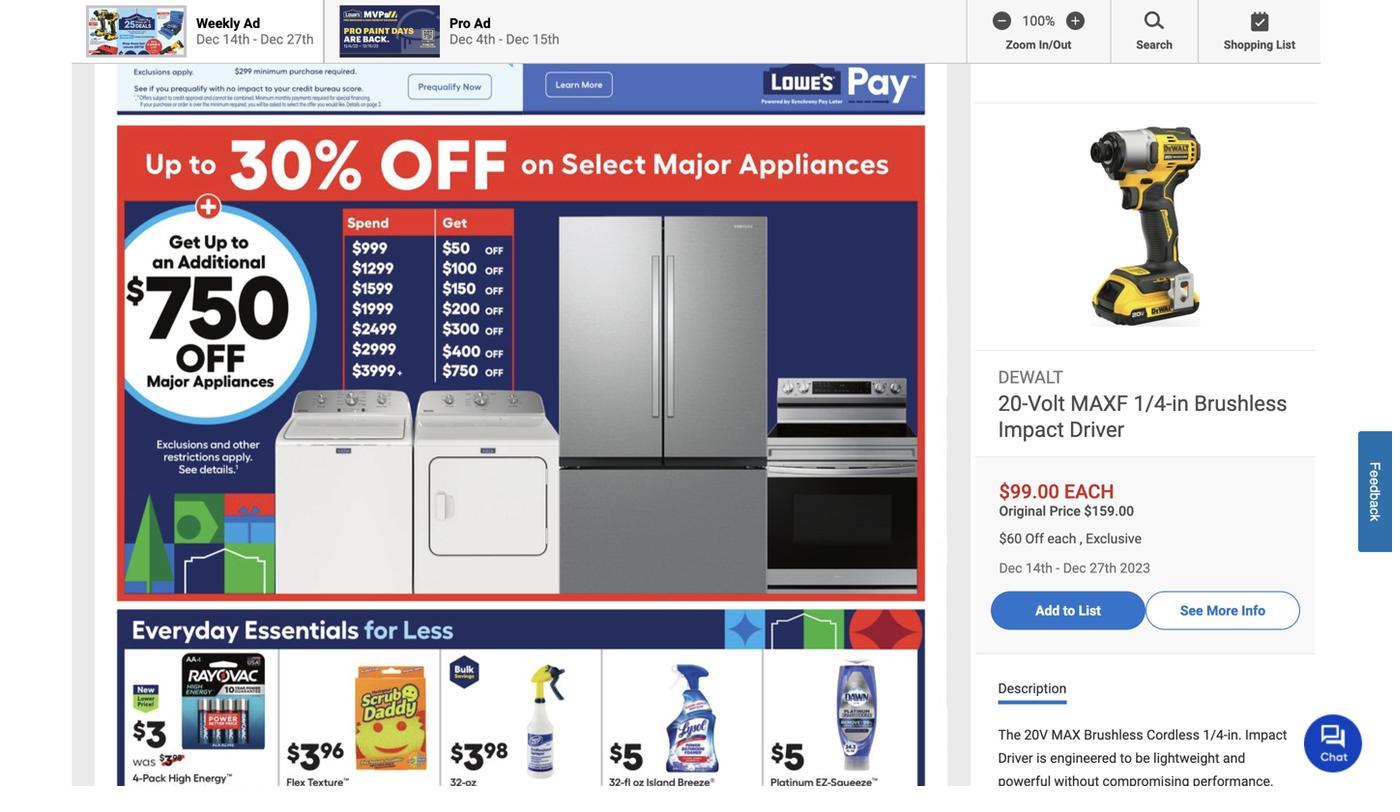 Task type: locate. For each thing, give the bounding box(es) containing it.
c
[[1368, 508, 1384, 515]]

b
[[1368, 493, 1384, 500]]

f e e d b a c k button
[[1359, 431, 1393, 552]]

e
[[1368, 470, 1384, 478], [1368, 478, 1384, 485]]

e up d
[[1368, 470, 1384, 478]]

f
[[1368, 462, 1384, 470]]

1 e from the top
[[1368, 470, 1384, 478]]

e up b
[[1368, 478, 1384, 485]]



Task type: vqa. For each thing, say whether or not it's contained in the screenshot.
F e e d b a c k button
yes



Task type: describe. For each thing, give the bounding box(es) containing it.
chat invite button image
[[1305, 714, 1364, 773]]

2 e from the top
[[1368, 478, 1384, 485]]

k
[[1368, 515, 1384, 521]]

d
[[1368, 485, 1384, 493]]

a
[[1368, 500, 1384, 508]]

f e e d b a c k
[[1368, 462, 1384, 521]]



